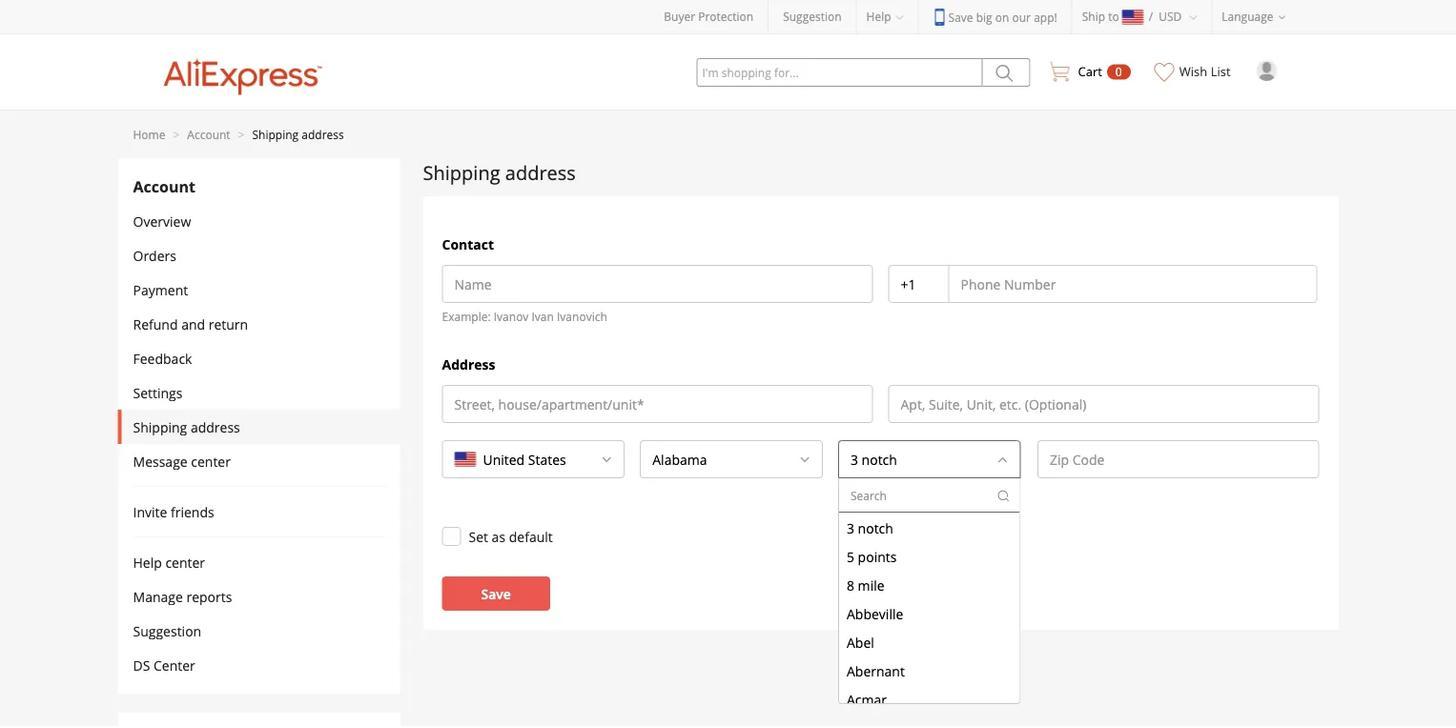 Task type: describe. For each thing, give the bounding box(es) containing it.
list
[[1211, 63, 1231, 80]]

ds
[[133, 657, 150, 675]]

orders
[[133, 247, 176, 265]]

cart
[[1078, 63, 1102, 80]]

manage reports
[[133, 588, 232, 606]]

save for save big on our app!
[[949, 9, 973, 25]]

0 horizontal spatial suggestion
[[133, 622, 201, 641]]

1 vertical spatial 3 notch
[[847, 519, 894, 537]]

abernant
[[847, 662, 905, 680]]

settings
[[133, 384, 183, 402]]

center for message center
[[191, 453, 231, 471]]

Phone Number field
[[950, 266, 1317, 302]]

invite
[[133, 503, 167, 521]]

states
[[528, 451, 566, 469]]

refund
[[133, 315, 178, 333]]

alabama
[[653, 451, 707, 469]]

save for save
[[481, 585, 511, 603]]

0
[[1116, 64, 1122, 80]]

language
[[1222, 9, 1274, 24]]

wish list
[[1180, 63, 1231, 80]]

2 > from the left
[[238, 126, 245, 142]]

1 vertical spatial notch
[[858, 519, 894, 537]]

/ usd
[[1149, 9, 1182, 24]]

buyer protection
[[664, 9, 754, 24]]

0 vertical spatial account
[[187, 126, 230, 142]]

1 vertical spatial shipping address
[[133, 418, 240, 436]]

example:
[[442, 309, 491, 324]]

I'm shopping for... text field
[[697, 58, 983, 87]]

address
[[442, 355, 495, 373]]

abbeville
[[847, 605, 904, 623]]

app!
[[1034, 9, 1058, 25]]

arrow down image
[[601, 454, 613, 465]]

1 vertical spatial shipping
[[423, 159, 500, 186]]

wish
[[1180, 63, 1208, 80]]

wish list link
[[1145, 34, 1241, 96]]

acmar
[[847, 691, 887, 709]]

save big on our app!
[[949, 9, 1058, 25]]

shipping address link
[[252, 126, 344, 142]]

friends
[[171, 503, 214, 521]]

message center
[[133, 453, 231, 471]]

center
[[154, 657, 195, 675]]

default
[[509, 528, 553, 546]]

example: ivanov ivan ivanovich
[[442, 309, 607, 324]]

home > account > shipping address
[[133, 126, 344, 142]]

+1 field
[[889, 266, 950, 302]]

on
[[996, 9, 1010, 25]]

refund and return
[[133, 315, 248, 333]]

reports
[[186, 588, 232, 606]]

help for help
[[867, 9, 891, 24]]

united
[[483, 451, 525, 469]]

ivanovich
[[557, 309, 607, 324]]

Name field
[[443, 266, 872, 302]]

/
[[1149, 9, 1153, 24]]

Street, house/apartment/unit* field
[[443, 386, 872, 423]]

Search field
[[555, 442, 578, 478]]

1 horizontal spatial address
[[302, 126, 344, 142]]

payment
[[133, 281, 188, 299]]

mile
[[858, 576, 885, 594]]

Apt, Suite, Unit, etc. (Optional)
 field
[[889, 386, 1319, 423]]

manage
[[133, 588, 183, 606]]



Task type: locate. For each thing, give the bounding box(es) containing it.
1 horizontal spatial save
[[949, 9, 973, 25]]

arrow down image
[[799, 454, 811, 465], [997, 454, 1009, 465]]

center for help center
[[165, 554, 205, 572]]

0 vertical spatial notch
[[862, 451, 897, 469]]

save big on our app! link
[[933, 9, 1058, 26]]

0 horizontal spatial shipping address
[[133, 418, 240, 436]]

suggestion
[[783, 9, 842, 24], [133, 622, 201, 641]]

notch
[[862, 451, 897, 469], [858, 519, 894, 537]]

0 vertical spatial shipping address
[[423, 159, 576, 186]]

3 up 搜索 "field"
[[851, 451, 858, 469]]

ds center
[[133, 657, 195, 675]]

搜索 field
[[839, 480, 996, 512]]

2 vertical spatial address
[[191, 418, 240, 436]]

0 horizontal spatial save
[[481, 585, 511, 603]]

3 notch up 搜索 "field"
[[851, 451, 897, 469]]

> right account link
[[238, 126, 245, 142]]

shipping up "contact"
[[423, 159, 500, 186]]

as
[[492, 528, 506, 546]]

account right home 'link'
[[187, 126, 230, 142]]

2 horizontal spatial address
[[505, 159, 576, 186]]

help center
[[133, 554, 205, 572]]

center up manage reports
[[165, 554, 205, 572]]

abel
[[847, 634, 874, 652]]

1 horizontal spatial arrow down image
[[997, 454, 1009, 465]]

suggestion up i'm shopping for... text field
[[783, 9, 842, 24]]

and
[[181, 315, 205, 333]]

help right suggestion link
[[867, 9, 891, 24]]

0 vertical spatial 3 notch
[[851, 451, 897, 469]]

help
[[867, 9, 891, 24], [133, 554, 162, 572]]

1 horizontal spatial help
[[867, 9, 891, 24]]

account
[[187, 126, 230, 142], [133, 177, 195, 197]]

message
[[133, 453, 188, 471]]

0 vertical spatial address
[[302, 126, 344, 142]]

Zip Code field
[[1039, 442, 1319, 478]]

2 horizontal spatial shipping
[[423, 159, 500, 186]]

notch up 搜索 "field"
[[862, 451, 897, 469]]

0 horizontal spatial shipping
[[133, 418, 187, 436]]

shipping right account link
[[252, 126, 299, 142]]

1 vertical spatial suggestion
[[133, 622, 201, 641]]

1 arrow down image from the left
[[799, 454, 811, 465]]

usd
[[1159, 9, 1182, 24]]

0 vertical spatial center
[[191, 453, 231, 471]]

buyer protection link
[[664, 9, 754, 24]]

shipping up the message
[[133, 418, 187, 436]]

1 vertical spatial account
[[133, 177, 195, 197]]

0 horizontal spatial arrow down image
[[799, 454, 811, 465]]

None field
[[696, 442, 719, 478], [886, 442, 909, 478], [696, 442, 719, 478], [886, 442, 909, 478]]

0 vertical spatial shipping
[[252, 126, 299, 142]]

shipping
[[252, 126, 299, 142], [423, 159, 500, 186], [133, 418, 187, 436]]

notch up the points
[[858, 519, 894, 537]]

buyer
[[664, 9, 695, 24]]

1 vertical spatial 3
[[847, 519, 855, 537]]

save
[[949, 9, 973, 25], [481, 585, 511, 603]]

center
[[191, 453, 231, 471], [165, 554, 205, 572]]

home link
[[133, 126, 165, 142]]

save left big
[[949, 9, 973, 25]]

arrow down image for alabama
[[799, 454, 811, 465]]

1 horizontal spatial shipping
[[252, 126, 299, 142]]

help for help center
[[133, 554, 162, 572]]

language link
[[1213, 0, 1301, 33]]

1 horizontal spatial shipping address
[[423, 159, 576, 186]]

0 horizontal spatial address
[[191, 418, 240, 436]]

0 vertical spatial save
[[949, 9, 973, 25]]

ivan
[[532, 309, 554, 324]]

1 vertical spatial help
[[133, 554, 162, 572]]

feedback
[[133, 350, 192, 368]]

None submit
[[983, 58, 1031, 87]]

0 horizontal spatial help
[[133, 554, 162, 572]]

1 horizontal spatial suggestion
[[783, 9, 842, 24]]

3
[[851, 451, 858, 469], [847, 519, 855, 537]]

account up the "overview"
[[133, 177, 195, 197]]

help up manage at the left
[[133, 554, 162, 572]]

overview
[[133, 212, 191, 230]]

contact
[[442, 235, 494, 253]]

5
[[847, 548, 855, 566]]

1 horizontal spatial >
[[238, 126, 245, 142]]

protection
[[698, 9, 754, 24]]

our
[[1013, 9, 1031, 25]]

save button
[[442, 577, 550, 611]]

suggestion link
[[783, 9, 842, 24]]

points
[[858, 548, 897, 566]]

invite friends
[[133, 503, 214, 521]]

shipping address
[[423, 159, 576, 186], [133, 418, 240, 436]]

2 vertical spatial shipping
[[133, 418, 187, 436]]

8 mile
[[847, 576, 885, 594]]

shipping address up "contact"
[[423, 159, 576, 186]]

big
[[976, 9, 993, 25]]

address
[[302, 126, 344, 142], [505, 159, 576, 186], [191, 418, 240, 436]]

shipping address up message center
[[133, 418, 240, 436]]

center right the message
[[191, 453, 231, 471]]

1 vertical spatial center
[[165, 554, 205, 572]]

set
[[469, 528, 488, 546]]

8
[[847, 576, 855, 594]]

save down as
[[481, 585, 511, 603]]

2 arrow down image from the left
[[997, 454, 1009, 465]]

>
[[173, 126, 180, 142], [238, 126, 245, 142]]

account link
[[187, 126, 230, 142]]

ship
[[1082, 9, 1106, 24]]

1 vertical spatial save
[[481, 585, 511, 603]]

arrow down image for 3 notch
[[997, 454, 1009, 465]]

0 horizontal spatial >
[[173, 126, 180, 142]]

1 vertical spatial address
[[505, 159, 576, 186]]

to
[[1109, 9, 1119, 24]]

home
[[133, 126, 165, 142]]

3 notch up 5 points
[[847, 519, 894, 537]]

0 vertical spatial suggestion
[[783, 9, 842, 24]]

0 vertical spatial help
[[867, 9, 891, 24]]

save inside button
[[481, 585, 511, 603]]

3 notch
[[851, 451, 897, 469], [847, 519, 894, 537]]

return
[[209, 315, 248, 333]]

united states
[[483, 451, 566, 469]]

suggestion up ds center
[[133, 622, 201, 641]]

> right home
[[173, 126, 180, 142]]

ivanov
[[494, 309, 529, 324]]

set as default
[[469, 528, 553, 546]]

5 points
[[847, 548, 897, 566]]

1 > from the left
[[173, 126, 180, 142]]

ship to
[[1082, 9, 1119, 24]]

3 up 5
[[847, 519, 855, 537]]

0 vertical spatial 3
[[851, 451, 858, 469]]



Task type: vqa. For each thing, say whether or not it's contained in the screenshot.
search image
no



